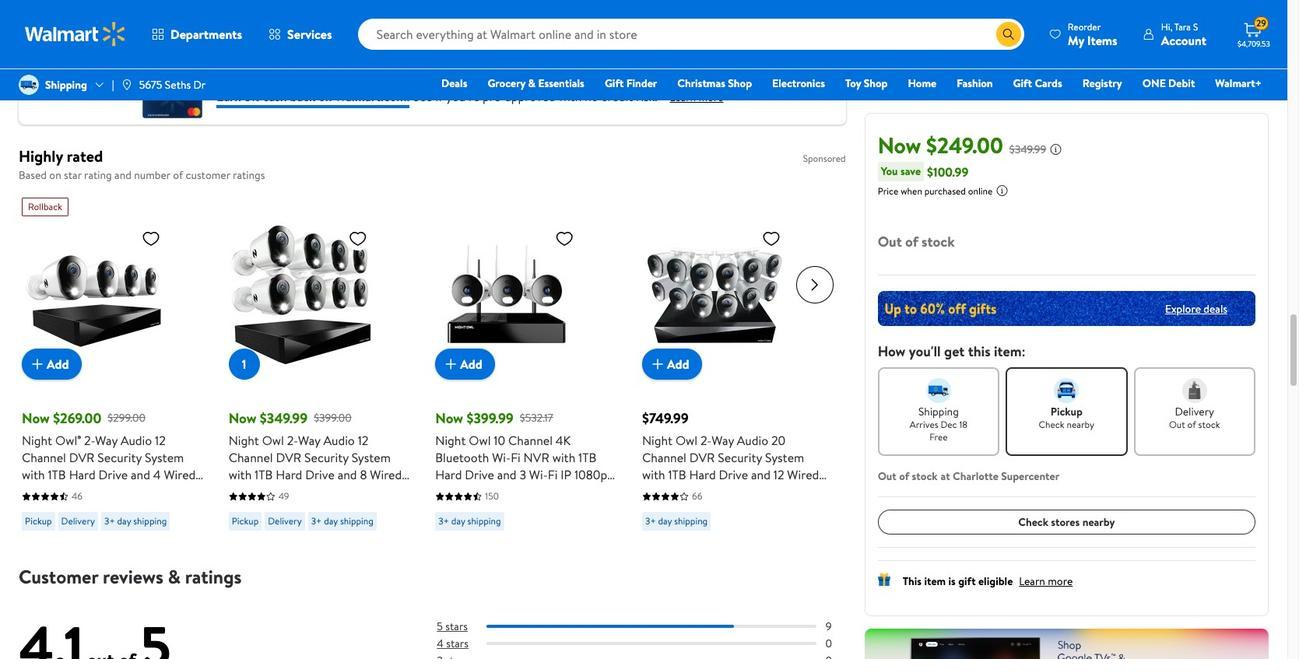 Task type: describe. For each thing, give the bounding box(es) containing it.
electronics link
[[766, 75, 832, 92]]

night for $349.99
[[229, 432, 259, 449]]

cameras inside the now $399.99 $532.17 night owl 10 channel 4k bluetooth wi-fi nvr with 1tb hard drive and 3 wi-fi ip 1080p spotlight cameras with 2-way audio and audio alerts and sirens
[[488, 484, 535, 501]]

add for now
[[460, 356, 483, 373]]

1 vertical spatial ratings
[[185, 564, 242, 590]]

deals
[[1204, 301, 1228, 317]]

reviews
[[103, 564, 163, 590]]

spotlight
[[436, 484, 485, 501]]

up to sixty percent off deals. shop now. image
[[878, 291, 1256, 326]]

home
[[908, 76, 937, 91]]

gifting made easy image
[[878, 574, 891, 586]]

drive inside now $349.99 $399.00 night owl 2-way audio 12 channel dvr security system with 1tb hard drive and 8 wired 1080p deterrence cameras
[[305, 466, 335, 484]]

number
[[134, 167, 170, 183]]

check inside the "pickup check nearby"
[[1039, 418, 1065, 431]]

grocery & essentials
[[488, 76, 585, 91]]

wired for $349.99
[[370, 466, 402, 484]]

you
[[881, 164, 898, 179]]

4k
[[556, 432, 571, 449]]

audio left 150
[[436, 501, 467, 518]]

5 stars
[[437, 619, 468, 635]]

fashion
[[957, 76, 993, 91]]

on inside "highly rated based on star rating and number of customer ratings"
[[49, 167, 61, 183]]

night owl 2-way audio 20 channel dvr security system with 1tb hard drive and 12 wired 1080p deterrence cameras image
[[642, 223, 787, 368]]

sponsored
[[803, 151, 846, 165]]

essentials
[[538, 76, 585, 91]]

stars for 5 stars
[[446, 619, 468, 635]]

learn more button
[[1020, 574, 1073, 589]]

night owl 2-way audio 12 channel dvr security system with 1tb hard drive and 8 wired 1080p deterrence cameras image
[[229, 223, 374, 368]]

0
[[826, 636, 832, 652]]

birth
[[725, 0, 748, 14]]

system inside the $749.99 night owl 2-way audio 20 channel dvr security system with 1tb hard drive and 12 wired 1080p deterrence cameras
[[765, 449, 805, 466]]

hi,
[[1162, 20, 1173, 33]]

1 horizontal spatial pickup
[[232, 515, 259, 528]]

free
[[930, 431, 948, 444]]

$749.99
[[642, 409, 689, 428]]

1080p inside the now $399.99 $532.17 night owl 10 channel 4k bluetooth wi-fi nvr with 1tb hard drive and 3 wi-fi ip 1080p spotlight cameras with 2-way audio and audio alerts and sirens
[[575, 466, 608, 484]]

5%
[[244, 88, 260, 105]]

2- inside the $749.99 night owl 2-way audio 20 channel dvr security system with 1tb hard drive and 12 wired 1080p deterrence cameras
[[701, 432, 712, 449]]

intent image for shipping image
[[927, 378, 951, 403]]

go
[[227, 15, 239, 31]]

add to cart image
[[28, 355, 47, 374]]

and inside now $269.00 $299.00 night owl® 2-way audio 12 channel dvr security system with 1tb hard drive and 4 wired 1080p deterrence cameras
[[131, 466, 150, 484]]

channel inside now $269.00 $299.00 night owl® 2-way audio 12 channel dvr security system with 1tb hard drive and 4 wired 1080p deterrence cameras
[[22, 449, 66, 466]]

product group containing now $269.00
[[22, 192, 207, 537]]

dvr inside the $749.99 night owl 2-way audio 20 channel dvr security system with 1tb hard drive and 12 wired 1080p deterrence cameras
[[690, 449, 715, 466]]

account
[[1162, 32, 1207, 49]]

stock inside delivery out of stock
[[1199, 418, 1221, 431]]

night for $399.99
[[436, 432, 466, 449]]

$4,709.53
[[1238, 38, 1271, 49]]

nearby for pickup check nearby
[[1067, 418, 1095, 431]]

to right you
[[296, 0, 306, 14]]

gift finder link
[[598, 75, 664, 92]]

66
[[692, 490, 703, 503]]

shipping arrives dec 18 free
[[910, 404, 968, 444]]

deterrence inside the $749.99 night owl 2-way audio 20 channel dvr security system with 1tb hard drive and 12 wired 1080p deterrence cameras
[[678, 484, 741, 501]]

finder
[[627, 76, 657, 91]]

with inside now $269.00 $299.00 night owl® 2-way audio 12 channel dvr security system with 1tb hard drive and 4 wired 1080p deterrence cameras
[[22, 466, 45, 484]]

add to favorites list, night owl 10 channel 4k bluetooth wi-fi nvr with 1tb hard drive and 3 wi-fi ip 1080p spotlight cameras with 2-way audio and audio alerts and sirens image
[[555, 229, 574, 248]]

hard inside the now $399.99 $532.17 night owl 10 channel 4k bluetooth wi-fi nvr with 1tb hard drive and 3 wi-fi ip 1080p spotlight cameras with 2-way audio and audio alerts and sirens
[[436, 466, 462, 484]]

credit
[[602, 88, 633, 105]]

1
[[242, 356, 246, 373]]

1 horizontal spatial fi
[[548, 466, 558, 484]]

of inside "highly rated based on star rating and number of customer ratings"
[[173, 167, 183, 183]]

learn more
[[670, 90, 724, 105]]

way inside now $349.99 $399.00 night owl 2-way audio 12 channel dvr security system with 1tb hard drive and 8 wired 1080p deterrence cameras
[[298, 432, 321, 449]]

2- inside now $349.99 $399.00 night owl 2-way audio 12 channel dvr security system with 1tb hard drive and 8 wired 1080p deterrence cameras
[[287, 432, 298, 449]]

1tb inside the now $399.99 $532.17 night owl 10 channel 4k bluetooth wi-fi nvr with 1tb hard drive and 3 wi-fi ip 1080p spotlight cameras with 2-way audio and audio alerts and sirens
[[579, 449, 597, 466]]

1 vertical spatial more
[[699, 90, 724, 105]]

which
[[436, 0, 463, 14]]

0 horizontal spatial fi
[[511, 449, 521, 466]]

can
[[221, 0, 238, 14]]

electronics
[[773, 76, 825, 91]]

gift finder
[[605, 76, 657, 91]]

way inside the $749.99 night owl 2-way audio 20 channel dvr security system with 1tb hard drive and 12 wired 1080p deterrence cameras
[[712, 432, 734, 449]]

5
[[437, 619, 443, 635]]

1 add from the left
[[47, 356, 69, 373]]

1080p inside now $349.99 $399.00 night owl 2-way audio 12 channel dvr security system with 1tb hard drive and 8 wired 1080p deterrence cameras
[[229, 484, 262, 501]]

dvr for $269.00
[[69, 449, 95, 466]]

now for now $399.99 $532.17 night owl 10 channel 4k bluetooth wi-fi nvr with 1tb hard drive and 3 wi-fi ip 1080p spotlight cameras with 2-way audio and audio alerts and sirens
[[436, 409, 463, 428]]

49
[[279, 490, 289, 503]]

product group containing now $349.99
[[229, 192, 414, 537]]

toy shop link
[[839, 75, 895, 92]]

drive inside the $749.99 night owl 2-way audio 20 channel dvr security system with 1tb hard drive and 12 wired 1080p deterrence cameras
[[719, 466, 748, 484]]

cameras inside the $749.99 night owl 2-way audio 20 channel dvr security system with 1tb hard drive and 12 wired 1080p deterrence cameras
[[744, 484, 791, 501]]

california
[[579, 0, 625, 14]]

|
[[112, 77, 114, 93]]

progress bar for 9
[[487, 625, 817, 628]]

8
[[360, 466, 367, 484]]

add to favorites list, night owl® 2-way audio 12 channel dvr security system with 1tb hard drive and 4 wired 1080p deterrence cameras image
[[142, 229, 160, 248]]

0 horizontal spatial pickup
[[25, 515, 52, 528]]

s
[[1194, 20, 1199, 33]]

back
[[290, 88, 316, 105]]

eligible
[[979, 574, 1013, 589]]

night owl® 2-way audio 12 channel dvr security system with 1tb hard drive and 4 wired 1080p deterrence cameras image
[[22, 223, 167, 368]]

now for now $269.00 $299.00 night owl® 2-way audio 12 channel dvr security system with 1tb hard drive and 4 wired 1080p deterrence cameras
[[22, 409, 50, 428]]

1 horizontal spatial on
[[319, 88, 332, 105]]

purchased
[[925, 185, 966, 198]]

channel inside the now $399.99 $532.17 night owl 10 channel 4k bluetooth wi-fi nvr with 1tb hard drive and 3 wi-fi ip 1080p spotlight cameras with 2-way audio and audio alerts and sirens
[[509, 432, 553, 449]]

bluetooth
[[436, 449, 489, 466]]

Search search field
[[358, 19, 1025, 50]]

1080p inside now $269.00 $299.00 night owl® 2-way audio 12 channel dvr security system with 1tb hard drive and 4 wired 1080p deterrence cameras
[[22, 484, 55, 501]]

3 3+ from the left
[[439, 515, 449, 528]]

4 shipping from the left
[[674, 515, 708, 528]]

1 shipping from the left
[[133, 515, 167, 528]]

highly
[[19, 145, 63, 166]]

and inside "highly rated based on star rating and number of customer ratings"
[[115, 167, 132, 183]]

search icon image
[[1003, 28, 1015, 40]]

drive inside now $269.00 $299.00 night owl® 2-way audio 12 channel dvr security system with 1tb hard drive and 4 wired 1080p deterrence cameras
[[99, 466, 128, 484]]

1 day from the left
[[117, 515, 131, 528]]

shop for toy shop
[[864, 76, 888, 91]]

hard inside the $749.99 night owl 2-way audio 20 channel dvr security system with 1tb hard drive and 12 wired 1080p deterrence cameras
[[690, 466, 716, 484]]

debit
[[1169, 76, 1196, 91]]

1 horizontal spatial this
[[903, 574, 922, 589]]

pickup inside the "pickup check nearby"
[[1051, 404, 1083, 420]]

harm.
[[94, 15, 121, 31]]

add to favorites list, night owl 2-way audio 12 channel dvr security system with 1tb hard drive and 8 wired 1080p deterrence cameras image
[[349, 229, 367, 248]]

departments button
[[139, 16, 255, 53]]

security for $269.00
[[98, 449, 142, 466]]

of left at
[[899, 469, 910, 484]]

system for $349.99
[[352, 449, 391, 466]]

1 add button from the left
[[22, 349, 81, 380]]

channel inside now $349.99 $399.00 night owl 2-way audio 12 channel dvr security system with 1tb hard drive and 8 wired 1080p deterrence cameras
[[229, 449, 273, 466]]

product
[[181, 0, 219, 14]]

audio left alerts
[[492, 501, 524, 518]]

$399.99
[[467, 409, 514, 428]]

sirens
[[584, 501, 617, 518]]

now for now $349.99 $399.00 night owl 2-way audio 12 channel dvr security system with 1tb hard drive and 8 wired 1080p deterrence cameras
[[229, 409, 257, 428]]

$100.99
[[927, 163, 969, 180]]

reorder
[[1068, 20, 1101, 33]]

intent image for delivery image
[[1183, 378, 1208, 403]]

& inside grocery & essentials link
[[528, 76, 536, 91]]

with inside the $749.99 night owl 2-way audio 20 channel dvr security system with 1tb hard drive and 12 wired 1080p deterrence cameras
[[642, 466, 665, 484]]

$749.99 night owl 2-way audio 20 channel dvr security system with 1tb hard drive and 12 wired 1080p deterrence cameras
[[642, 409, 819, 501]]

gift
[[959, 574, 976, 589]]

intent image for pickup image
[[1055, 378, 1079, 403]]

wired for $269.00
[[164, 466, 196, 484]]

dvr for $349.99
[[276, 449, 301, 466]]

now for now $249.00
[[878, 130, 921, 160]]

2 3+ from the left
[[311, 515, 322, 528]]

this
[[968, 342, 991, 361]]

home link
[[901, 75, 944, 92]]

pre-
[[483, 88, 506, 105]]

expose
[[240, 0, 274, 14]]

capitalone image
[[141, 78, 204, 118]]

items
[[1088, 32, 1118, 49]]

check inside button
[[1019, 515, 1049, 530]]

$399.00
[[314, 410, 352, 426]]

customer
[[19, 564, 98, 590]]

price
[[878, 185, 899, 198]]

3 shipping from the left
[[468, 515, 501, 528]]

when
[[901, 185, 923, 198]]

5675
[[139, 77, 162, 93]]

out for out of stock
[[878, 232, 902, 252]]

0 horizontal spatial wi-
[[492, 449, 511, 466]]

christmas shop
[[678, 76, 752, 91]]

gift for gift finder
[[605, 76, 624, 91]]

how you'll get this item:
[[878, 342, 1026, 361]]

deterrence for $349.99
[[265, 484, 327, 501]]

of down when
[[906, 232, 919, 252]]

state
[[539, 0, 564, 14]]

alerts
[[527, 501, 559, 518]]

walmart image
[[25, 22, 126, 47]]

rated
[[67, 145, 103, 166]]

add to cart image for now
[[442, 355, 460, 374]]

biphenyls,
[[386, 0, 433, 14]]

12 for $349.99
[[358, 432, 369, 449]]

learn more about strikethrough prices image
[[1050, 143, 1062, 156]]

nvr
[[524, 449, 550, 466]]

way inside the now $399.99 $532.17 night owl 10 channel 4k bluetooth wi-fi nvr with 1tb hard drive and 3 wi-fi ip 1080p spotlight cameras with 2-way audio and audio alerts and sirens
[[575, 484, 597, 501]]

audio inside now $349.99 $399.00 night owl 2-way audio 12 channel dvr security system with 1tb hard drive and 8 wired 1080p deterrence cameras
[[324, 432, 355, 449]]

you're
[[446, 88, 480, 105]]

you
[[276, 0, 293, 14]]

is inside warning: this product can expose you to polybrominated biphenyls, which is known to the state of california to cause cancer and birth defects or other reproductive harm. for more information go to
[[466, 0, 473, 14]]

5675 seths dr
[[139, 77, 206, 93]]

one debit link
[[1136, 75, 1203, 92]]



Task type: vqa. For each thing, say whether or not it's contained in the screenshot.
expose
yes



Task type: locate. For each thing, give the bounding box(es) containing it.
day up customer reviews & ratings
[[117, 515, 131, 528]]

3 3+ day shipping from the left
[[439, 515, 501, 528]]

1 horizontal spatial 12
[[358, 432, 369, 449]]

1 hard from the left
[[69, 466, 96, 484]]

owl for $349.99
[[262, 432, 284, 449]]

18
[[960, 418, 968, 431]]

2 security from the left
[[304, 449, 349, 466]]

this left item
[[903, 574, 922, 589]]

audio inside now $269.00 $299.00 night owl® 2-way audio 12 channel dvr security system with 1tb hard drive and 4 wired 1080p deterrence cameras
[[121, 432, 152, 449]]

night down 1 button on the bottom left
[[229, 432, 259, 449]]

0 vertical spatial more
[[142, 15, 167, 31]]

shop for christmas shop
[[728, 76, 752, 91]]

1 vertical spatial stars
[[446, 636, 469, 652]]

defects
[[751, 0, 786, 14]]

1 horizontal spatial delivery
[[268, 515, 302, 528]]

to left the
[[508, 0, 519, 14]]

gift for gift cards
[[1014, 76, 1033, 91]]

audio left 20
[[737, 432, 769, 449]]

is right which
[[466, 0, 473, 14]]

and
[[706, 0, 723, 14], [115, 167, 132, 183], [131, 466, 150, 484], [338, 466, 357, 484], [497, 466, 517, 484], [751, 466, 771, 484], [470, 501, 489, 518], [562, 501, 581, 518]]

customer
[[186, 167, 230, 183]]

ip
[[561, 466, 572, 484]]

2 system from the left
[[352, 449, 391, 466]]

approved
[[506, 88, 556, 105]]

dvr inside now $269.00 $299.00 night owl® 2-way audio 12 channel dvr security system with 1tb hard drive and 4 wired 1080p deterrence cameras
[[69, 449, 95, 466]]

fi left ip
[[548, 466, 558, 484]]

$349.99 left $399.00
[[260, 409, 308, 428]]

progress bar
[[487, 625, 817, 628], [487, 643, 817, 646]]

dvr up 66
[[690, 449, 715, 466]]

based
[[19, 167, 47, 183]]

0 horizontal spatial owl
[[262, 432, 284, 449]]

2 shipping from the left
[[340, 515, 374, 528]]

 image
[[120, 79, 133, 91]]

this item is gift eligible learn more
[[903, 574, 1073, 589]]

2 product group from the left
[[229, 192, 414, 537]]

4 day from the left
[[658, 515, 672, 528]]

0 vertical spatial &
[[528, 76, 536, 91]]

2 horizontal spatial system
[[765, 449, 805, 466]]

3+ down spotlight
[[439, 515, 449, 528]]

hard
[[69, 466, 96, 484], [276, 466, 302, 484], [436, 466, 462, 484], [690, 466, 716, 484]]

4 3+ day shipping from the left
[[646, 515, 708, 528]]

2 day from the left
[[324, 515, 338, 528]]

grocery
[[488, 76, 526, 91]]

add button for now
[[436, 349, 495, 380]]

this left product
[[160, 0, 179, 14]]

1 shop from the left
[[728, 76, 752, 91]]

0 vertical spatial learn
[[670, 90, 696, 105]]

2- up 66
[[701, 432, 712, 449]]

2 deterrence from the left
[[265, 484, 327, 501]]

& right 'grocery'
[[528, 76, 536, 91]]

3+ day shipping up reviews
[[104, 515, 167, 528]]

delivery down 46
[[61, 515, 95, 528]]

0 vertical spatial progress bar
[[487, 625, 817, 628]]

3+ day shipping down the 8
[[311, 515, 374, 528]]

see
[[413, 88, 433, 105]]

cameras down 20
[[744, 484, 791, 501]]

now left '$399.99'
[[436, 409, 463, 428]]

warning: this product can expose you to polybrominated biphenyls, which is known to the state of california to cause cancer and birth defects or other reproductive harm. for more information go to
[[31, 0, 827, 31]]

nearby for check stores nearby
[[1083, 515, 1115, 530]]

1 horizontal spatial owl
[[469, 432, 491, 449]]

0 horizontal spatial wired
[[164, 466, 196, 484]]

night left 10
[[436, 432, 466, 449]]

dvr up 49 at the left
[[276, 449, 301, 466]]

$532.17
[[520, 410, 554, 426]]

1 dvr from the left
[[69, 449, 95, 466]]

check down intent image for pickup
[[1039, 418, 1065, 431]]

shop
[[728, 76, 752, 91], [864, 76, 888, 91]]

cameras
[[123, 484, 170, 501], [330, 484, 377, 501], [488, 484, 535, 501], [744, 484, 791, 501]]

rating
[[84, 167, 112, 183]]

way down $299.00
[[95, 432, 118, 449]]

3 add from the left
[[667, 356, 690, 373]]

2 3+ day shipping from the left
[[311, 515, 374, 528]]

or
[[789, 0, 799, 14]]

audio down $299.00
[[121, 432, 152, 449]]

2 vertical spatial stock
[[912, 469, 938, 484]]

wired inside the $749.99 night owl 2-way audio 20 channel dvr security system with 1tb hard drive and 12 wired 1080p deterrence cameras
[[787, 466, 819, 484]]

now inside now $349.99 $399.00 night owl 2-way audio 12 channel dvr security system with 1tb hard drive and 8 wired 1080p deterrence cameras
[[229, 409, 257, 428]]

1 horizontal spatial add
[[460, 356, 483, 373]]

2 night from the left
[[229, 432, 259, 449]]

this inside warning: this product can expose you to polybrominated biphenyls, which is known to the state of california to cause cancer and birth defects or other reproductive harm. for more information go to
[[160, 0, 179, 14]]

3 product group from the left
[[436, 192, 621, 537]]

3 dvr from the left
[[690, 449, 715, 466]]

0 vertical spatial check
[[1039, 418, 1065, 431]]

shipping up reviews
[[133, 515, 167, 528]]

deals
[[441, 76, 468, 91]]

cancer
[[669, 0, 703, 14]]

of right number
[[173, 167, 183, 183]]

pickup
[[1051, 404, 1083, 420], [25, 515, 52, 528], [232, 515, 259, 528]]

add button up $269.00
[[22, 349, 81, 380]]

$349.99
[[1010, 142, 1047, 157], [260, 409, 308, 428]]

and inside warning: this product can expose you to polybrominated biphenyls, which is known to the state of california to cause cancer and birth defects or other reproductive harm. for more information go to
[[706, 0, 723, 14]]

2 add button from the left
[[436, 349, 495, 380]]

dvr up 46
[[69, 449, 95, 466]]

1 vertical spatial &
[[168, 564, 181, 590]]

product group
[[22, 192, 207, 537], [229, 192, 414, 537], [436, 192, 621, 537], [642, 192, 827, 537]]

2 owl from the left
[[469, 432, 491, 449]]

night left 'owl®'
[[22, 432, 52, 449]]

add button
[[22, 349, 81, 380], [436, 349, 495, 380], [642, 349, 702, 380]]

earn 5% cash back on walmart.com. see if you're pre-approved with no credit risk.
[[217, 88, 658, 105]]

channel inside the $749.99 night owl 2-way audio 20 channel dvr security system with 1tb hard drive and 12 wired 1080p deterrence cameras
[[642, 449, 687, 466]]

product group containing $749.99
[[642, 192, 827, 537]]

1 vertical spatial this
[[903, 574, 922, 589]]

1 add to cart image from the left
[[442, 355, 460, 374]]

0 horizontal spatial &
[[168, 564, 181, 590]]

0 vertical spatial is
[[466, 0, 473, 14]]

1 horizontal spatial add button
[[436, 349, 495, 380]]

1 horizontal spatial is
[[949, 574, 956, 589]]

of right the state
[[567, 0, 577, 14]]

1 vertical spatial shipping
[[919, 404, 959, 420]]

3 owl from the left
[[676, 432, 698, 449]]

4 night from the left
[[642, 432, 673, 449]]

0 horizontal spatial shop
[[728, 76, 752, 91]]

0 horizontal spatial is
[[466, 0, 473, 14]]

0 horizontal spatial add to cart image
[[442, 355, 460, 374]]

www.p65warnings.ca.gov
[[255, 15, 371, 31]]

delivery inside delivery out of stock
[[1175, 404, 1215, 420]]

now $349.99 $399.00 night owl 2-way audio 12 channel dvr security system with 1tb hard drive and 8 wired 1080p deterrence cameras
[[229, 409, 402, 501]]

1 vertical spatial on
[[49, 167, 61, 183]]

1 gift from the left
[[605, 76, 624, 91]]

product group containing now $399.99
[[436, 192, 621, 537]]

more inside warning: this product can expose you to polybrominated biphenyls, which is known to the state of california to cause cancer and birth defects or other reproductive harm. for more information go to
[[142, 15, 167, 31]]

ratings
[[233, 167, 265, 183], [185, 564, 242, 590]]

2 horizontal spatial owl
[[676, 432, 698, 449]]

out left at
[[878, 469, 897, 484]]

2 horizontal spatial dvr
[[690, 449, 715, 466]]

deterrence inside now $349.99 $399.00 night owl 2-way audio 12 channel dvr security system with 1tb hard drive and 8 wired 1080p deterrence cameras
[[265, 484, 327, 501]]

deterrence inside now $269.00 $299.00 night owl® 2-way audio 12 channel dvr security system with 1tb hard drive and 4 wired 1080p deterrence cameras
[[58, 484, 120, 501]]

to
[[296, 0, 306, 14], [508, 0, 519, 14], [628, 0, 638, 14], [242, 15, 252, 31]]

information
[[169, 15, 225, 31]]

online
[[969, 185, 993, 198]]

walmart+
[[1216, 76, 1262, 91]]

system inside now $349.99 $399.00 night owl 2-way audio 12 channel dvr security system with 1tb hard drive and 8 wired 1080p deterrence cameras
[[352, 449, 391, 466]]

0 horizontal spatial 4
[[153, 466, 161, 484]]

0 horizontal spatial system
[[145, 449, 184, 466]]

explore deals
[[1166, 301, 1228, 317]]

2 horizontal spatial add
[[667, 356, 690, 373]]

wired inside now $269.00 $299.00 night owl® 2-way audio 12 channel dvr security system with 1tb hard drive and 4 wired 1080p deterrence cameras
[[164, 466, 196, 484]]

my
[[1068, 32, 1085, 49]]

night down $749.99
[[642, 432, 673, 449]]

on right back
[[319, 88, 332, 105]]

0 horizontal spatial this
[[160, 0, 179, 14]]

2 horizontal spatial more
[[1048, 574, 1073, 589]]

0 vertical spatial ratings
[[233, 167, 265, 183]]

other
[[801, 0, 827, 14]]

progress bar for 0
[[487, 643, 817, 646]]

3+ down now $349.99 $399.00 night owl 2-way audio 12 channel dvr security system with 1tb hard drive and 8 wired 1080p deterrence cameras
[[311, 515, 322, 528]]

security inside now $269.00 $299.00 night owl® 2-way audio 12 channel dvr security system with 1tb hard drive and 4 wired 1080p deterrence cameras
[[98, 449, 142, 466]]

stock for out of stock at charlotte supercenter
[[912, 469, 938, 484]]

cameras inside now $269.00 $299.00 night owl® 2-way audio 12 channel dvr security system with 1tb hard drive and 4 wired 1080p deterrence cameras
[[123, 484, 170, 501]]

2- right alerts
[[564, 484, 575, 501]]

security inside now $349.99 $399.00 night owl 2-way audio 12 channel dvr security system with 1tb hard drive and 8 wired 1080p deterrence cameras
[[304, 449, 349, 466]]

highly rated based on star rating and number of customer ratings
[[19, 145, 265, 183]]

2 horizontal spatial add button
[[642, 349, 702, 380]]

night inside now $269.00 $299.00 night owl® 2-way audio 12 channel dvr security system with 1tb hard drive and 4 wired 1080p deterrence cameras
[[22, 432, 52, 449]]

owl up 49 at the left
[[262, 432, 284, 449]]

0 vertical spatial stars
[[446, 619, 468, 635]]

now inside the now $399.99 $532.17 night owl 10 channel 4k bluetooth wi-fi nvr with 1tb hard drive and 3 wi-fi ip 1080p spotlight cameras with 2-way audio and audio alerts and sirens
[[436, 409, 463, 428]]

system inside now $269.00 $299.00 night owl® 2-way audio 12 channel dvr security system with 1tb hard drive and 4 wired 1080p deterrence cameras
[[145, 449, 184, 466]]

way right ip
[[575, 484, 597, 501]]

day down spotlight
[[451, 515, 465, 528]]

2- right 'owl®'
[[84, 432, 95, 449]]

delivery out of stock
[[1170, 404, 1221, 431]]

12 for $269.00
[[155, 432, 166, 449]]

1 horizontal spatial shipping
[[919, 404, 959, 420]]

1tb
[[579, 449, 597, 466], [48, 466, 66, 484], [255, 466, 273, 484], [668, 466, 687, 484]]

0 horizontal spatial delivery
[[61, 515, 95, 528]]

of down intent image for delivery
[[1188, 418, 1197, 431]]

9
[[826, 619, 832, 635]]

out for out of stock at charlotte supercenter
[[878, 469, 897, 484]]

2 add to cart image from the left
[[649, 355, 667, 374]]

stock left at
[[912, 469, 938, 484]]

1 wired from the left
[[164, 466, 196, 484]]

owl inside now $349.99 $399.00 night owl 2-way audio 12 channel dvr security system with 1tb hard drive and 8 wired 1080p deterrence cameras
[[262, 432, 284, 449]]

way down $399.00
[[298, 432, 321, 449]]

shipping down 150
[[468, 515, 501, 528]]

security for $349.99
[[304, 449, 349, 466]]

add to cart image for $749.99
[[649, 355, 667, 374]]

cameras inside now $349.99 $399.00 night owl 2-way audio 12 channel dvr security system with 1tb hard drive and 8 wired 1080p deterrence cameras
[[330, 484, 377, 501]]

stars for 4 stars
[[446, 636, 469, 652]]

2 gift from the left
[[1014, 76, 1033, 91]]

stock down intent image for delivery
[[1199, 418, 1221, 431]]

1 drive from the left
[[99, 466, 128, 484]]

cameras down the nvr
[[488, 484, 535, 501]]

security inside the $749.99 night owl 2-way audio 20 channel dvr security system with 1tb hard drive and 12 wired 1080p deterrence cameras
[[718, 449, 762, 466]]

3
[[520, 466, 526, 484]]

1080p left 66
[[642, 484, 675, 501]]

46
[[72, 490, 83, 503]]

1 horizontal spatial system
[[352, 449, 391, 466]]

2- inside now $269.00 $299.00 night owl® 2-way audio 12 channel dvr security system with 1tb hard drive and 4 wired 1080p deterrence cameras
[[84, 432, 95, 449]]

night inside the $749.99 night owl 2-way audio 20 channel dvr security system with 1tb hard drive and 12 wired 1080p deterrence cameras
[[642, 432, 673, 449]]

12 inside now $269.00 $299.00 night owl® 2-way audio 12 channel dvr security system with 1tb hard drive and 4 wired 1080p deterrence cameras
[[155, 432, 166, 449]]

of inside warning: this product can expose you to polybrominated biphenyls, which is known to the state of california to cause cancer and birth defects or other reproductive harm. for more information go to
[[567, 0, 577, 14]]

and inside now $349.99 $399.00 night owl 2-way audio 12 channel dvr security system with 1tb hard drive and 8 wired 1080p deterrence cameras
[[338, 466, 357, 484]]

shipping for shipping arrives dec 18 free
[[919, 404, 959, 420]]

item:
[[994, 342, 1026, 361]]

 image
[[19, 75, 39, 95]]

3 hard from the left
[[436, 466, 462, 484]]

2 dvr from the left
[[276, 449, 301, 466]]

deals link
[[434, 75, 475, 92]]

next slide for highly rated list image
[[796, 266, 834, 304]]

1 3+ from the left
[[104, 515, 115, 528]]

2 horizontal spatial deterrence
[[678, 484, 741, 501]]

2 horizontal spatial 12
[[774, 466, 785, 484]]

cards
[[1035, 76, 1063, 91]]

cameras right 46
[[123, 484, 170, 501]]

now up you
[[878, 130, 921, 160]]

0 vertical spatial stock
[[922, 232, 955, 252]]

0 vertical spatial $349.99
[[1010, 142, 1047, 157]]

shipping
[[133, 515, 167, 528], [340, 515, 374, 528], [468, 515, 501, 528], [674, 515, 708, 528]]

0 horizontal spatial more
[[142, 15, 167, 31]]

0 vertical spatial out
[[878, 232, 902, 252]]

owl down $749.99
[[676, 432, 698, 449]]

$349.99 inside now $349.99 $399.00 night owl 2-way audio 12 channel dvr security system with 1tb hard drive and 8 wired 1080p deterrence cameras
[[260, 409, 308, 428]]

capital one  earn 5% cash back on walmart.com. see if you're pre-approved with no credit risk. learn more element
[[670, 90, 724, 106]]

4 inside now $269.00 $299.00 night owl® 2-way audio 12 channel dvr security system with 1tb hard drive and 4 wired 1080p deterrence cameras
[[153, 466, 161, 484]]

1 3+ day shipping from the left
[[104, 515, 167, 528]]

1 horizontal spatial wired
[[370, 466, 402, 484]]

12 inside now $349.99 $399.00 night owl 2-way audio 12 channel dvr security system with 1tb hard drive and 8 wired 1080p deterrence cameras
[[358, 432, 369, 449]]

of inside delivery out of stock
[[1188, 418, 1197, 431]]

is left gift
[[949, 574, 956, 589]]

wi- right 3 at the bottom left of page
[[529, 466, 548, 484]]

gift left cards
[[1014, 76, 1033, 91]]

security down $299.00
[[98, 449, 142, 466]]

shop right christmas on the right
[[728, 76, 752, 91]]

1 vertical spatial out
[[1170, 418, 1186, 431]]

add button up $749.99
[[642, 349, 702, 380]]

1 horizontal spatial wi-
[[529, 466, 548, 484]]

add up '$399.99'
[[460, 356, 483, 373]]

stores
[[1051, 515, 1080, 530]]

now left $269.00
[[22, 409, 50, 428]]

1tb inside the $749.99 night owl 2-way audio 20 channel dvr security system with 1tb hard drive and 12 wired 1080p deterrence cameras
[[668, 466, 687, 484]]

wired inside now $349.99 $399.00 night owl 2-way audio 12 channel dvr security system with 1tb hard drive and 8 wired 1080p deterrence cameras
[[370, 466, 402, 484]]

1 cameras from the left
[[123, 484, 170, 501]]

owl for $399.99
[[469, 432, 491, 449]]

0 horizontal spatial learn
[[670, 90, 696, 105]]

way inside now $269.00 $299.00 night owl® 2-way audio 12 channel dvr security system with 1tb hard drive and 4 wired 1080p deterrence cameras
[[95, 432, 118, 449]]

&
[[528, 76, 536, 91], [168, 564, 181, 590]]

1 vertical spatial $349.99
[[260, 409, 308, 428]]

3 system from the left
[[765, 449, 805, 466]]

3+ day shipping down spotlight
[[439, 515, 501, 528]]

christmas shop link
[[671, 75, 759, 92]]

owl inside the now $399.99 $532.17 night owl 10 channel 4k bluetooth wi-fi nvr with 1tb hard drive and 3 wi-fi ip 1080p spotlight cameras with 2-way audio and audio alerts and sirens
[[469, 432, 491, 449]]

owl®
[[55, 432, 81, 449]]

3 security from the left
[[718, 449, 762, 466]]

this
[[160, 0, 179, 14], [903, 574, 922, 589]]

3+ up customer reviews & ratings
[[104, 515, 115, 528]]

0 horizontal spatial add
[[47, 356, 69, 373]]

3 day from the left
[[451, 515, 465, 528]]

1080p left 49 at the left
[[229, 484, 262, 501]]

for
[[123, 15, 139, 31]]

gift right no
[[605, 76, 624, 91]]

security down $399.00
[[304, 449, 349, 466]]

pickup check nearby
[[1039, 404, 1095, 431]]

1080p left 46
[[22, 484, 55, 501]]

4
[[153, 466, 161, 484], [437, 636, 444, 652]]

now inside now $269.00 $299.00 night owl® 2-way audio 12 channel dvr security system with 1tb hard drive and 4 wired 1080p deterrence cameras
[[22, 409, 50, 428]]

1tb inside now $349.99 $399.00 night owl 2-way audio 12 channel dvr security system with 1tb hard drive and 8 wired 1080p deterrence cameras
[[255, 466, 273, 484]]

4 3+ from the left
[[646, 515, 656, 528]]

3 wired from the left
[[787, 466, 819, 484]]

0 horizontal spatial 12
[[155, 432, 166, 449]]

2 cameras from the left
[[330, 484, 377, 501]]

2 hard from the left
[[276, 466, 302, 484]]

check left stores
[[1019, 515, 1049, 530]]

nearby inside the "pickup check nearby"
[[1067, 418, 1095, 431]]

tara
[[1175, 20, 1191, 33]]

drive inside the now $399.99 $532.17 night owl 10 channel 4k bluetooth wi-fi nvr with 1tb hard drive and 3 wi-fi ip 1080p spotlight cameras with 2-way audio and audio alerts and sirens
[[465, 466, 494, 484]]

4 drive from the left
[[719, 466, 748, 484]]

add for $749.99
[[667, 356, 690, 373]]

shop right toy
[[864, 76, 888, 91]]

0 vertical spatial shipping
[[45, 77, 87, 93]]

hi, tara s account
[[1162, 20, 1207, 49]]

you'll
[[909, 342, 941, 361]]

hard inside now $349.99 $399.00 night owl 2-way audio 12 channel dvr security system with 1tb hard drive and 8 wired 1080p deterrence cameras
[[276, 466, 302, 484]]

night owl 10 channel 4k bluetooth wi-fi nvr with 1tb hard drive and 3 wi-fi ip 1080p spotlight cameras with 2-way audio and audio alerts and sirens image
[[436, 223, 580, 368]]

fi
[[511, 449, 521, 466], [548, 466, 558, 484]]

3 add button from the left
[[642, 349, 702, 380]]

add up $269.00
[[47, 356, 69, 373]]

1 horizontal spatial dvr
[[276, 449, 301, 466]]

dvr inside now $349.99 $399.00 night owl 2-way audio 12 channel dvr security system with 1tb hard drive and 8 wired 1080p deterrence cameras
[[276, 449, 301, 466]]

add button for $749.99
[[642, 349, 702, 380]]

out inside delivery out of stock
[[1170, 418, 1186, 431]]

add to favorites list, night owl 2-way audio 20 channel dvr security system with 1tb hard drive and 12 wired 1080p deterrence cameras image
[[762, 229, 781, 248]]

check stores nearby
[[1019, 515, 1115, 530]]

2 vertical spatial more
[[1048, 574, 1073, 589]]

supercenter
[[1002, 469, 1060, 484]]

1080p inside the $749.99 night owl 2-way audio 20 channel dvr security system with 1tb hard drive and 12 wired 1080p deterrence cameras
[[642, 484, 675, 501]]

stars right 5
[[446, 619, 468, 635]]

0 horizontal spatial on
[[49, 167, 61, 183]]

way left 20
[[712, 432, 734, 449]]

out down intent image for delivery
[[1170, 418, 1186, 431]]

now down 1 button on the bottom left
[[229, 409, 257, 428]]

2 add from the left
[[460, 356, 483, 373]]

price when purchased online
[[878, 185, 993, 198]]

$349.99 left learn more about strikethrough prices image
[[1010, 142, 1047, 157]]

1 vertical spatial stock
[[1199, 418, 1221, 431]]

3 deterrence from the left
[[678, 484, 741, 501]]

night inside now $349.99 $399.00 night owl 2-way audio 12 channel dvr security system with 1tb hard drive and 8 wired 1080p deterrence cameras
[[229, 432, 259, 449]]

1 horizontal spatial deterrence
[[265, 484, 327, 501]]

add to cart image
[[442, 355, 460, 374], [649, 355, 667, 374]]

out of stock
[[878, 232, 955, 252]]

4 stars
[[437, 636, 469, 652]]

1 product group from the left
[[22, 192, 207, 537]]

4 hard from the left
[[690, 466, 716, 484]]

20
[[772, 432, 786, 449]]

& right reviews
[[168, 564, 181, 590]]

1080p right ip
[[575, 466, 608, 484]]

dr
[[194, 77, 206, 93]]

stock down the price when purchased online
[[922, 232, 955, 252]]

0 horizontal spatial deterrence
[[58, 484, 120, 501]]

add up $749.99
[[667, 356, 690, 373]]

1 horizontal spatial gift
[[1014, 76, 1033, 91]]

cameras right 49 at the left
[[330, 484, 377, 501]]

1 vertical spatial check
[[1019, 515, 1049, 530]]

1 vertical spatial 4
[[437, 636, 444, 652]]

shipping down the 8
[[340, 515, 374, 528]]

registry
[[1083, 76, 1123, 91]]

owl inside the $749.99 night owl 2-way audio 20 channel dvr security system with 1tb hard drive and 12 wired 1080p deterrence cameras
[[676, 432, 698, 449]]

deterrence for $269.00
[[58, 484, 120, 501]]

1 button
[[229, 349, 260, 380]]

wi- left 3 at the bottom left of page
[[492, 449, 511, 466]]

nearby inside button
[[1083, 515, 1115, 530]]

1 horizontal spatial more
[[699, 90, 724, 105]]

2 horizontal spatial security
[[718, 449, 762, 466]]

2 progress bar from the top
[[487, 643, 817, 646]]

2- up 49 at the left
[[287, 432, 298, 449]]

0 vertical spatial this
[[160, 0, 179, 14]]

3 drive from the left
[[465, 466, 494, 484]]

1 horizontal spatial $349.99
[[1010, 142, 1047, 157]]

2-
[[84, 432, 95, 449], [287, 432, 298, 449], [701, 432, 712, 449], [564, 484, 575, 501]]

$249.00
[[927, 130, 1004, 160]]

shipping down 66
[[674, 515, 708, 528]]

and inside the $749.99 night owl 2-way audio 20 channel dvr security system with 1tb hard drive and 12 wired 1080p deterrence cameras
[[751, 466, 771, 484]]

3 night from the left
[[436, 432, 466, 449]]

fashion link
[[950, 75, 1000, 92]]

channel
[[509, 432, 553, 449], [22, 449, 66, 466], [229, 449, 273, 466], [642, 449, 687, 466]]

nearby right stores
[[1083, 515, 1115, 530]]

12 inside the $749.99 night owl 2-way audio 20 channel dvr security system with 1tb hard drive and 12 wired 1080p deterrence cameras
[[774, 466, 785, 484]]

services
[[287, 26, 332, 43]]

2 drive from the left
[[305, 466, 335, 484]]

0 horizontal spatial gift
[[605, 76, 624, 91]]

0 horizontal spatial add button
[[22, 349, 81, 380]]

earn
[[217, 88, 241, 105]]

3+ right sirens
[[646, 515, 656, 528]]

customer reviews & ratings
[[19, 564, 242, 590]]

1 horizontal spatial security
[[304, 449, 349, 466]]

to right the go
[[242, 15, 252, 31]]

3 cameras from the left
[[488, 484, 535, 501]]

shipping for shipping
[[45, 77, 87, 93]]

1 horizontal spatial shop
[[864, 76, 888, 91]]

delivery down intent image for delivery
[[1175, 404, 1215, 420]]

grocery & essentials link
[[481, 75, 592, 92]]

1 deterrence from the left
[[58, 484, 120, 501]]

2 horizontal spatial wired
[[787, 466, 819, 484]]

0 vertical spatial 4
[[153, 466, 161, 484]]

with
[[559, 88, 582, 105], [553, 449, 576, 466], [22, 466, 45, 484], [229, 466, 252, 484], [642, 466, 665, 484], [538, 484, 561, 501]]

1 vertical spatial is
[[949, 574, 956, 589]]

gift cards link
[[1006, 75, 1070, 92]]

to left cause
[[628, 0, 638, 14]]

audio down $399.00
[[324, 432, 355, 449]]

0 horizontal spatial security
[[98, 449, 142, 466]]

shipping inside the shipping arrives dec 18 free
[[919, 404, 959, 420]]

Walmart Site-Wide search field
[[358, 19, 1025, 50]]

2 wired from the left
[[370, 466, 402, 484]]

day
[[117, 515, 131, 528], [324, 515, 338, 528], [451, 515, 465, 528], [658, 515, 672, 528]]

departments
[[171, 26, 242, 43]]

1 horizontal spatial &
[[528, 76, 536, 91]]

0 horizontal spatial dvr
[[69, 449, 95, 466]]

4 cameras from the left
[[744, 484, 791, 501]]

0 horizontal spatial $349.99
[[260, 409, 308, 428]]

2 horizontal spatial pickup
[[1051, 404, 1083, 420]]

1 horizontal spatial 4
[[437, 636, 444, 652]]

1 owl from the left
[[262, 432, 284, 449]]

2 shop from the left
[[864, 76, 888, 91]]

with inside now $349.99 $399.00 night owl 2-way audio 12 channel dvr security system with 1tb hard drive and 8 wired 1080p deterrence cameras
[[229, 466, 252, 484]]

0 vertical spatial on
[[319, 88, 332, 105]]

1 horizontal spatial add to cart image
[[649, 355, 667, 374]]

1 horizontal spatial learn
[[1020, 574, 1046, 589]]

how
[[878, 342, 906, 361]]

1tb inside now $269.00 $299.00 night owl® 2-way audio 12 channel dvr security system with 1tb hard drive and 4 wired 1080p deterrence cameras
[[48, 466, 66, 484]]

0 vertical spatial nearby
[[1067, 418, 1095, 431]]

1 security from the left
[[98, 449, 142, 466]]

ratings inside "highly rated based on star rating and number of customer ratings"
[[233, 167, 265, 183]]

1 progress bar from the top
[[487, 625, 817, 628]]

add button up '$399.99'
[[436, 349, 495, 380]]

1080p
[[575, 466, 608, 484], [22, 484, 55, 501], [229, 484, 262, 501], [642, 484, 675, 501]]

shipping down intent image for shipping
[[919, 404, 959, 420]]

2 horizontal spatial delivery
[[1175, 404, 1215, 420]]

out down price
[[878, 232, 902, 252]]

stock for out of stock
[[922, 232, 955, 252]]

2 vertical spatial out
[[878, 469, 897, 484]]

legal information image
[[996, 185, 1009, 197]]

hard inside now $269.00 $299.00 night owl® 2-way audio 12 channel dvr security system with 1tb hard drive and 4 wired 1080p deterrence cameras
[[69, 466, 96, 484]]

system for $269.00
[[145, 449, 184, 466]]

1 vertical spatial progress bar
[[487, 643, 817, 646]]

1 system from the left
[[145, 449, 184, 466]]

gift inside gift finder link
[[605, 76, 624, 91]]

2- inside the now $399.99 $532.17 night owl 10 channel 4k bluetooth wi-fi nvr with 1tb hard drive and 3 wi-fi ip 1080p spotlight cameras with 2-way audio and audio alerts and sirens
[[564, 484, 575, 501]]

delivery down 49 at the left
[[268, 515, 302, 528]]

3+ day shipping
[[104, 515, 167, 528], [311, 515, 374, 528], [439, 515, 501, 528], [646, 515, 708, 528]]

1 vertical spatial nearby
[[1083, 515, 1115, 530]]

stars down the "5 stars"
[[446, 636, 469, 652]]

night inside the now $399.99 $532.17 night owl 10 channel 4k bluetooth wi-fi nvr with 1tb hard drive and 3 wi-fi ip 1080p spotlight cameras with 2-way audio and audio alerts and sirens
[[436, 432, 466, 449]]

4 product group from the left
[[642, 192, 827, 537]]

the
[[521, 0, 537, 14]]

12
[[155, 432, 166, 449], [358, 432, 369, 449], [774, 466, 785, 484]]

1 night from the left
[[22, 432, 52, 449]]

shipping left |
[[45, 77, 87, 93]]

now $249.00
[[878, 130, 1004, 160]]

fi left the nvr
[[511, 449, 521, 466]]

security left 20
[[718, 449, 762, 466]]

night for $269.00
[[22, 432, 52, 449]]

explore
[[1166, 301, 1201, 317]]

day right sirens
[[658, 515, 672, 528]]

toy
[[846, 76, 861, 91]]

0 horizontal spatial shipping
[[45, 77, 87, 93]]

1 vertical spatial learn
[[1020, 574, 1046, 589]]

nearby down intent image for pickup
[[1067, 418, 1095, 431]]

audio inside the $749.99 night owl 2-way audio 20 channel dvr security system with 1tb hard drive and 12 wired 1080p deterrence cameras
[[737, 432, 769, 449]]



